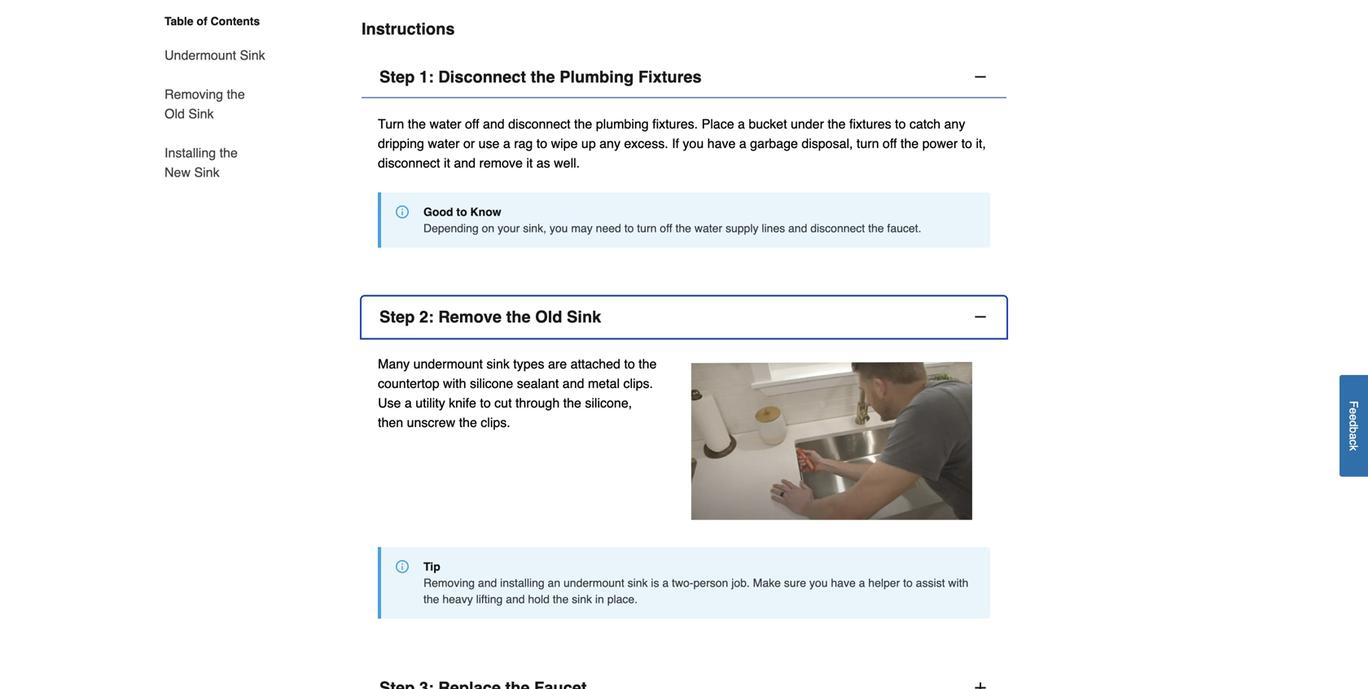 Task type: locate. For each thing, give the bounding box(es) containing it.
2 vertical spatial water
[[695, 222, 722, 235]]

power
[[922, 136, 958, 151]]

sink up attached
[[567, 308, 601, 327]]

1 horizontal spatial have
[[831, 577, 856, 590]]

remove
[[479, 156, 523, 171]]

garbage
[[750, 136, 798, 151]]

a
[[738, 116, 745, 132], [503, 136, 510, 151], [739, 136, 747, 151], [405, 396, 412, 411], [1347, 434, 1360, 440], [662, 577, 669, 590], [859, 577, 865, 590]]

0 horizontal spatial you
[[550, 222, 568, 235]]

1 vertical spatial removing
[[423, 577, 475, 590]]

the down undermount sink link
[[227, 87, 245, 102]]

off right "need"
[[660, 222, 672, 235]]

0 horizontal spatial turn
[[637, 222, 657, 235]]

utility
[[416, 396, 445, 411]]

you left may
[[550, 222, 568, 235]]

1 horizontal spatial turn
[[857, 136, 879, 151]]

1 vertical spatial step
[[379, 308, 415, 327]]

1 horizontal spatial removing
[[423, 577, 475, 590]]

the up up
[[574, 116, 592, 132]]

0 horizontal spatial old
[[165, 106, 185, 121]]

to
[[895, 116, 906, 132], [536, 136, 547, 151], [961, 136, 972, 151], [456, 206, 467, 219], [624, 222, 634, 235], [624, 357, 635, 372], [480, 396, 491, 411], [903, 577, 913, 590]]

sink up silicone
[[487, 357, 510, 372]]

a man using a utility knife to cut through silicone sealant on an undermount sink. image
[[684, 355, 990, 525]]

0 vertical spatial removing
[[165, 87, 223, 102]]

step
[[379, 68, 415, 86], [379, 308, 415, 327]]

2:
[[419, 308, 434, 327]]

step left 1:
[[379, 68, 415, 86]]

1 vertical spatial with
[[948, 577, 968, 590]]

types
[[513, 357, 544, 372]]

0 vertical spatial step
[[379, 68, 415, 86]]

2 horizontal spatial off
[[883, 136, 897, 151]]

to right the rag
[[536, 136, 547, 151]]

water down 1:
[[430, 116, 461, 132]]

undermount up the knife
[[413, 357, 483, 372]]

1 it from the left
[[444, 156, 450, 171]]

0 horizontal spatial removing
[[165, 87, 223, 102]]

sink
[[487, 357, 510, 372], [628, 577, 648, 590], [572, 593, 592, 606]]

you inside the tip removing and installing an undermount sink is a two-person job. make sure you have a helper to assist with the heavy lifting and hold the sink in place.
[[809, 577, 828, 590]]

heavy
[[442, 593, 473, 606]]

have
[[707, 136, 736, 151], [831, 577, 856, 590]]

off down the fixtures
[[883, 136, 897, 151]]

2 vertical spatial off
[[660, 222, 672, 235]]

any up the power
[[944, 116, 965, 132]]

old inside removing the old sink
[[165, 106, 185, 121]]

e up b at the bottom of the page
[[1347, 415, 1360, 421]]

disconnect
[[438, 68, 526, 86]]

1 vertical spatial disconnect
[[378, 156, 440, 171]]

1 horizontal spatial it
[[526, 156, 533, 171]]

old up installing
[[165, 106, 185, 121]]

2 horizontal spatial disconnect
[[811, 222, 865, 235]]

the left heavy
[[423, 593, 439, 606]]

the left 'supply'
[[676, 222, 691, 235]]

the up disposal,
[[828, 116, 846, 132]]

to right "need"
[[624, 222, 634, 235]]

clips. down cut
[[481, 415, 510, 430]]

info image
[[396, 561, 409, 574]]

to inside the tip removing and installing an undermount sink is a two-person job. make sure you have a helper to assist with the heavy lifting and hold the sink in place.
[[903, 577, 913, 590]]

1 horizontal spatial old
[[535, 308, 562, 327]]

and up use
[[483, 116, 505, 132]]

1 step from the top
[[379, 68, 415, 86]]

sink left in
[[572, 593, 592, 606]]

a inside button
[[1347, 434, 1360, 440]]

job.
[[731, 577, 750, 590]]

0 vertical spatial you
[[683, 136, 704, 151]]

have left helper
[[831, 577, 856, 590]]

0 horizontal spatial with
[[443, 376, 466, 391]]

it left the as
[[526, 156, 533, 171]]

on
[[482, 222, 494, 235]]

off up or
[[465, 116, 479, 132]]

step for step 2: remove the old sink
[[379, 308, 415, 327]]

0 vertical spatial old
[[165, 106, 185, 121]]

fixtures
[[638, 68, 702, 86]]

undermount up in
[[564, 577, 624, 590]]

under
[[791, 116, 824, 132]]

turn inside turn the water off and disconnect the plumbing fixtures. place a bucket under the fixtures to catch any dripping water or use a rag to wipe up any excess. if you have a garbage disposal, turn off the power to it, disconnect it and remove it as well.
[[857, 136, 879, 151]]

minus image inside step 2: remove the old sink button
[[972, 309, 989, 325]]

turn down the fixtures
[[857, 136, 879, 151]]

you right if
[[683, 136, 704, 151]]

with
[[443, 376, 466, 391], [948, 577, 968, 590]]

disconnect right lines
[[811, 222, 865, 235]]

turn the water off and disconnect the plumbing fixtures. place a bucket under the fixtures to catch any dripping water or use a rag to wipe up any excess. if you have a garbage disposal, turn off the power to it, disconnect it and remove it as well.
[[378, 116, 986, 171]]

1 vertical spatial off
[[883, 136, 897, 151]]

1 vertical spatial have
[[831, 577, 856, 590]]

sink down installing
[[194, 165, 220, 180]]

2 it from the left
[[526, 156, 533, 171]]

have inside the tip removing and installing an undermount sink is a two-person job. make sure you have a helper to assist with the heavy lifting and hold the sink in place.
[[831, 577, 856, 590]]

0 vertical spatial have
[[707, 136, 736, 151]]

the right through
[[563, 396, 581, 411]]

disconnect
[[508, 116, 571, 132], [378, 156, 440, 171], [811, 222, 865, 235]]

the right installing
[[220, 145, 238, 160]]

disconnect up the rag
[[508, 116, 571, 132]]

e
[[1347, 408, 1360, 415], [1347, 415, 1360, 421]]

the left faucet.
[[868, 222, 884, 235]]

assist
[[916, 577, 945, 590]]

turn
[[378, 116, 404, 132]]

1 horizontal spatial you
[[683, 136, 704, 151]]

info image
[[396, 206, 409, 219]]

to left catch
[[895, 116, 906, 132]]

with right assist
[[948, 577, 968, 590]]

2 e from the top
[[1347, 415, 1360, 421]]

is
[[651, 577, 659, 590]]

good
[[423, 206, 453, 219]]

the down the knife
[[459, 415, 477, 430]]

installing the new sink
[[165, 145, 238, 180]]

removing up heavy
[[423, 577, 475, 590]]

sealant
[[517, 376, 559, 391]]

use
[[479, 136, 500, 151]]

1 vertical spatial water
[[428, 136, 460, 151]]

tip removing and installing an undermount sink is a two-person job. make sure you have a helper to assist with the heavy lifting and hold the sink in place.
[[423, 561, 968, 606]]

have inside turn the water off and disconnect the plumbing fixtures. place a bucket under the fixtures to catch any dripping water or use a rag to wipe up any excess. if you have a garbage disposal, turn off the power to it, disconnect it and remove it as well.
[[707, 136, 736, 151]]

2 vertical spatial you
[[809, 577, 828, 590]]

the down an
[[553, 593, 569, 606]]

1 horizontal spatial undermount
[[564, 577, 624, 590]]

the down catch
[[901, 136, 919, 151]]

to left it,
[[961, 136, 972, 151]]

1 vertical spatial you
[[550, 222, 568, 235]]

0 vertical spatial turn
[[857, 136, 879, 151]]

removing
[[165, 87, 223, 102], [423, 577, 475, 590]]

turn
[[857, 136, 879, 151], [637, 222, 657, 235]]

0 vertical spatial minus image
[[972, 69, 989, 85]]

disconnect down dripping
[[378, 156, 440, 171]]

minus image inside step 1: disconnect the plumbing fixtures button
[[972, 69, 989, 85]]

turn right "need"
[[637, 222, 657, 235]]

water left or
[[428, 136, 460, 151]]

1 minus image from the top
[[972, 69, 989, 85]]

a up k on the right of page
[[1347, 434, 1360, 440]]

with inside the tip removing and installing an undermount sink is a two-person job. make sure you have a helper to assist with the heavy lifting and hold the sink in place.
[[948, 577, 968, 590]]

1 horizontal spatial clips.
[[623, 376, 653, 391]]

0 horizontal spatial clips.
[[481, 415, 510, 430]]

1 horizontal spatial off
[[660, 222, 672, 235]]

and up lifting
[[478, 577, 497, 590]]

sink left the is
[[628, 577, 648, 590]]

table of contents element
[[145, 13, 267, 182]]

helper
[[868, 577, 900, 590]]

you
[[683, 136, 704, 151], [550, 222, 568, 235], [809, 577, 828, 590]]

step left 2: on the left of the page
[[379, 308, 415, 327]]

sink down contents at the left top of the page
[[240, 48, 265, 63]]

clips. right the metal at the bottom left of page
[[623, 376, 653, 391]]

0 vertical spatial off
[[465, 116, 479, 132]]

lifting
[[476, 593, 503, 606]]

f e e d b a c k
[[1347, 401, 1360, 451]]

unscrew
[[407, 415, 455, 430]]

it up good
[[444, 156, 450, 171]]

old up are
[[535, 308, 562, 327]]

water left 'supply'
[[695, 222, 722, 235]]

f
[[1347, 401, 1360, 408]]

1 vertical spatial turn
[[637, 222, 657, 235]]

2 horizontal spatial sink
[[628, 577, 648, 590]]

in
[[595, 593, 604, 606]]

new
[[165, 165, 191, 180]]

e up d
[[1347, 408, 1360, 415]]

undermount inside many undermount sink types are attached to the countertop with silicone sealant and metal clips. use a utility knife to cut through the silicone, then unscrew the clips.
[[413, 357, 483, 372]]

1:
[[419, 68, 434, 86]]

2 minus image from the top
[[972, 309, 989, 325]]

table of contents
[[165, 15, 260, 28]]

minus image
[[972, 69, 989, 85], [972, 309, 989, 325]]

water
[[430, 116, 461, 132], [428, 136, 460, 151], [695, 222, 722, 235]]

sink inside installing the new sink
[[194, 165, 220, 180]]

0 horizontal spatial sink
[[487, 357, 510, 372]]

1 vertical spatial old
[[535, 308, 562, 327]]

0 vertical spatial with
[[443, 376, 466, 391]]

with up the knife
[[443, 376, 466, 391]]

to left assist
[[903, 577, 913, 590]]

if
[[672, 136, 679, 151]]

sure
[[784, 577, 806, 590]]

0 horizontal spatial it
[[444, 156, 450, 171]]

1 horizontal spatial sink
[[572, 593, 592, 606]]

0 horizontal spatial undermount
[[413, 357, 483, 372]]

0 vertical spatial sink
[[487, 357, 510, 372]]

dripping
[[378, 136, 424, 151]]

0 horizontal spatial any
[[599, 136, 621, 151]]

silicone,
[[585, 396, 632, 411]]

of
[[197, 15, 207, 28]]

clips.
[[623, 376, 653, 391], [481, 415, 510, 430]]

2 step from the top
[[379, 308, 415, 327]]

two-
[[672, 577, 693, 590]]

sink up installing
[[188, 106, 214, 121]]

plumbing
[[560, 68, 634, 86]]

0 vertical spatial undermount
[[413, 357, 483, 372]]

any right up
[[599, 136, 621, 151]]

1 vertical spatial minus image
[[972, 309, 989, 325]]

tip
[[423, 561, 440, 574]]

removing down undermount
[[165, 87, 223, 102]]

to right attached
[[624, 357, 635, 372]]

the inside removing the old sink
[[227, 87, 245, 102]]

0 vertical spatial disconnect
[[508, 116, 571, 132]]

removing the old sink
[[165, 87, 245, 121]]

1 vertical spatial undermount
[[564, 577, 624, 590]]

plus image
[[972, 680, 989, 690]]

the up dripping
[[408, 116, 426, 132]]

removing the old sink link
[[165, 75, 267, 134]]

and down are
[[563, 376, 584, 391]]

1 vertical spatial clips.
[[481, 415, 510, 430]]

and right lines
[[788, 222, 807, 235]]

you right sure
[[809, 577, 828, 590]]

1 horizontal spatial with
[[948, 577, 968, 590]]

it,
[[976, 136, 986, 151]]

1 vertical spatial any
[[599, 136, 621, 151]]

0 horizontal spatial have
[[707, 136, 736, 151]]

a right use
[[405, 396, 412, 411]]

have down place
[[707, 136, 736, 151]]

good to know depending on your sink, you may need to turn off the water supply lines and disconnect the faucet.
[[423, 206, 921, 235]]

2 horizontal spatial you
[[809, 577, 828, 590]]

off
[[465, 116, 479, 132], [883, 136, 897, 151], [660, 222, 672, 235]]

2 vertical spatial disconnect
[[811, 222, 865, 235]]

1 vertical spatial sink
[[628, 577, 648, 590]]

0 vertical spatial any
[[944, 116, 965, 132]]

removing inside removing the old sink
[[165, 87, 223, 102]]



Task type: describe. For each thing, give the bounding box(es) containing it.
0 vertical spatial clips.
[[623, 376, 653, 391]]

the left plumbing
[[531, 68, 555, 86]]

2 vertical spatial sink
[[572, 593, 592, 606]]

minus image for step 1: disconnect the plumbing fixtures
[[972, 69, 989, 85]]

fixtures.
[[652, 116, 698, 132]]

f e e d b a c k button
[[1340, 376, 1368, 477]]

wipe
[[551, 136, 578, 151]]

1 e from the top
[[1347, 408, 1360, 415]]

undermount sink link
[[165, 36, 265, 75]]

step 1: disconnect the plumbing fixtures
[[379, 68, 702, 86]]

installing the new sink link
[[165, 134, 267, 182]]

sink inside many undermount sink types are attached to the countertop with silicone sealant and metal clips. use a utility knife to cut through the silicone, then unscrew the clips.
[[487, 357, 510, 372]]

a right place
[[738, 116, 745, 132]]

plumbing
[[596, 116, 649, 132]]

a left the rag
[[503, 136, 510, 151]]

disconnect inside the good to know depending on your sink, you may need to turn off the water supply lines and disconnect the faucet.
[[811, 222, 865, 235]]

sink inside removing the old sink
[[188, 106, 214, 121]]

bucket
[[749, 116, 787, 132]]

metal
[[588, 376, 620, 391]]

many
[[378, 357, 410, 372]]

attached
[[571, 357, 621, 372]]

place.
[[607, 593, 638, 606]]

rag
[[514, 136, 533, 151]]

or
[[463, 136, 475, 151]]

through
[[515, 396, 560, 411]]

the up types
[[506, 308, 531, 327]]

person
[[693, 577, 728, 590]]

well.
[[554, 156, 580, 171]]

cut
[[494, 396, 512, 411]]

a right the is
[[662, 577, 669, 590]]

faucet.
[[887, 222, 921, 235]]

undermount inside the tip removing and installing an undermount sink is a two-person job. make sure you have a helper to assist with the heavy lifting and hold the sink in place.
[[564, 577, 624, 590]]

make
[[753, 577, 781, 590]]

catch
[[910, 116, 941, 132]]

and inside many undermount sink types are attached to the countertop with silicone sealant and metal clips. use a utility knife to cut through the silicone, then unscrew the clips.
[[563, 376, 584, 391]]

with inside many undermount sink types are attached to the countertop with silicone sealant and metal clips. use a utility knife to cut through the silicone, then unscrew the clips.
[[443, 376, 466, 391]]

step 2: remove the old sink button
[[362, 297, 1007, 338]]

your
[[498, 222, 520, 235]]

supply
[[726, 222, 759, 235]]

silicone
[[470, 376, 513, 391]]

and down or
[[454, 156, 476, 171]]

step for step 1: disconnect the plumbing fixtures
[[379, 68, 415, 86]]

and down installing
[[506, 593, 525, 606]]

you inside turn the water off and disconnect the plumbing fixtures. place a bucket under the fixtures to catch any dripping water or use a rag to wipe up any excess. if you have a garbage disposal, turn off the power to it, disconnect it and remove it as well.
[[683, 136, 704, 151]]

disposal,
[[802, 136, 853, 151]]

lines
[[762, 222, 785, 235]]

need
[[596, 222, 621, 235]]

hold
[[528, 593, 550, 606]]

d
[[1347, 421, 1360, 427]]

undermount
[[165, 48, 236, 63]]

as
[[536, 156, 550, 171]]

depending
[[423, 222, 479, 235]]

step 1: disconnect the plumbing fixtures button
[[362, 57, 1007, 98]]

step 2: remove the old sink
[[379, 308, 601, 327]]

remove
[[438, 308, 502, 327]]

table
[[165, 15, 193, 28]]

undermount sink
[[165, 48, 265, 63]]

are
[[548, 357, 567, 372]]

a left helper
[[859, 577, 865, 590]]

sink,
[[523, 222, 546, 235]]

off inside the good to know depending on your sink, you may need to turn off the water supply lines and disconnect the faucet.
[[660, 222, 672, 235]]

fixtures
[[849, 116, 891, 132]]

0 horizontal spatial disconnect
[[378, 156, 440, 171]]

sink inside button
[[567, 308, 601, 327]]

instructions
[[362, 20, 455, 38]]

many undermount sink types are attached to the countertop with silicone sealant and metal clips. use a utility knife to cut through the silicone, then unscrew the clips.
[[378, 357, 657, 430]]

up
[[581, 136, 596, 151]]

excess.
[[624, 136, 668, 151]]

removing inside the tip removing and installing an undermount sink is a two-person job. make sure you have a helper to assist with the heavy lifting and hold the sink in place.
[[423, 577, 475, 590]]

an
[[548, 577, 560, 590]]

1 horizontal spatial disconnect
[[508, 116, 571, 132]]

a inside many undermount sink types are attached to the countertop with silicone sealant and metal clips. use a utility knife to cut through the silicone, then unscrew the clips.
[[405, 396, 412, 411]]

a left garbage
[[739, 136, 747, 151]]

minus image for step 2: remove the old sink
[[972, 309, 989, 325]]

the inside installing the new sink
[[220, 145, 238, 160]]

you inside the good to know depending on your sink, you may need to turn off the water supply lines and disconnect the faucet.
[[550, 222, 568, 235]]

c
[[1347, 440, 1360, 446]]

old inside button
[[535, 308, 562, 327]]

1 horizontal spatial any
[[944, 116, 965, 132]]

b
[[1347, 427, 1360, 434]]

place
[[702, 116, 734, 132]]

and inside the good to know depending on your sink, you may need to turn off the water supply lines and disconnect the faucet.
[[788, 222, 807, 235]]

0 horizontal spatial off
[[465, 116, 479, 132]]

installing
[[500, 577, 545, 590]]

then
[[378, 415, 403, 430]]

knife
[[449, 396, 476, 411]]

installing
[[165, 145, 216, 160]]

countertop
[[378, 376, 439, 391]]

may
[[571, 222, 593, 235]]

turn inside the good to know depending on your sink, you may need to turn off the water supply lines and disconnect the faucet.
[[637, 222, 657, 235]]

use
[[378, 396, 401, 411]]

to left cut
[[480, 396, 491, 411]]

water inside the good to know depending on your sink, you may need to turn off the water supply lines and disconnect the faucet.
[[695, 222, 722, 235]]

to up depending
[[456, 206, 467, 219]]

contents
[[211, 15, 260, 28]]

the right attached
[[639, 357, 657, 372]]

know
[[470, 206, 501, 219]]

0 vertical spatial water
[[430, 116, 461, 132]]

k
[[1347, 446, 1360, 451]]



Task type: vqa. For each thing, say whether or not it's contained in the screenshot.
Item Number 5 2 8 0 2 2 1 and Model Number W N U N C B Z C element
no



